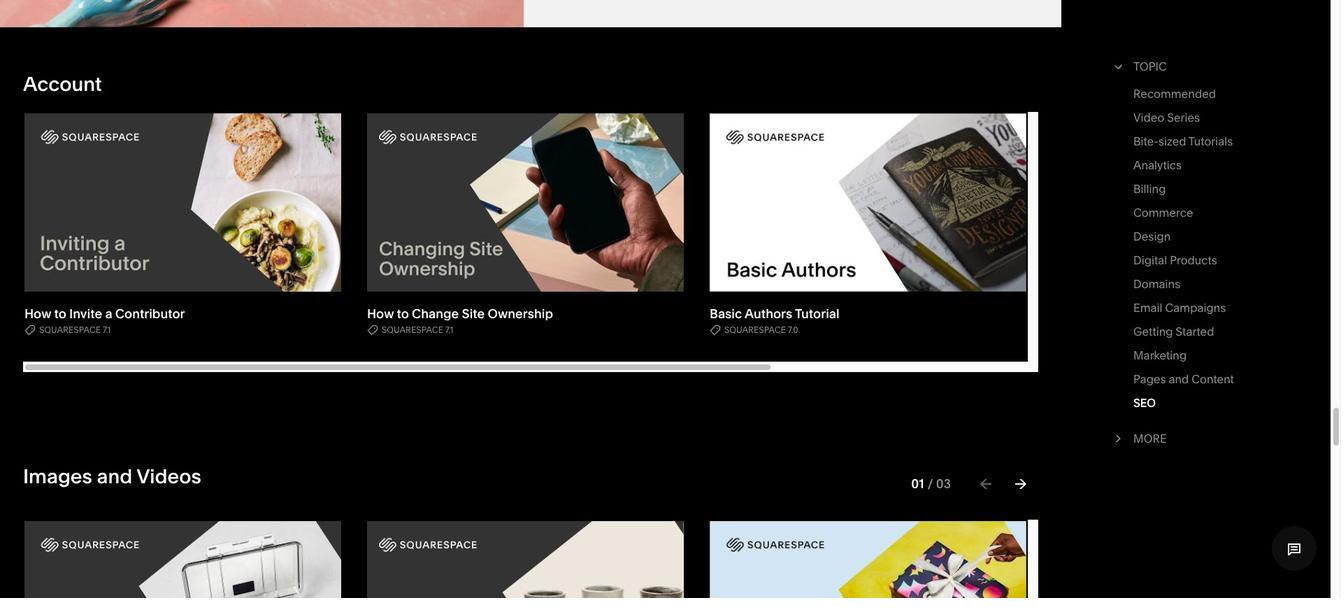 Task type: locate. For each thing, give the bounding box(es) containing it.
squarespace
[[39, 325, 101, 335], [382, 325, 444, 335], [725, 325, 786, 335]]

squarespace down invite
[[39, 325, 101, 335]]

0 horizontal spatial squarespace
[[39, 325, 101, 335]]

bite-sized tutorials link
[[1134, 132, 1234, 155]]

2 to from the left
[[397, 306, 409, 322]]

03
[[937, 476, 951, 492]]

how to invite a contributor
[[24, 306, 185, 322]]

1 to from the left
[[54, 306, 66, 322]]

billing link
[[1134, 179, 1167, 203]]

squarespace for tutorial
[[725, 325, 786, 335]]

1 horizontal spatial squarespace
[[382, 325, 444, 335]]

1 how from the left
[[24, 306, 51, 322]]

video series link
[[1134, 108, 1201, 132]]

1 horizontal spatial 7.1
[[446, 325, 454, 335]]

tutorials
[[1189, 134, 1234, 148]]

images and videos
[[23, 464, 201, 488]]

to
[[54, 306, 66, 322], [397, 306, 409, 322]]

analytics link
[[1134, 155, 1182, 179]]

0 horizontal spatial to
[[54, 306, 66, 322]]

how
[[24, 306, 51, 322], [367, 306, 394, 322]]

billing
[[1134, 182, 1167, 196]]

squarespace down change
[[382, 325, 444, 335]]

squarespace down authors
[[725, 325, 786, 335]]

squarespace 7.1 down invite
[[39, 325, 111, 335]]

and left videos
[[97, 464, 132, 488]]

1 vertical spatial and
[[97, 464, 132, 488]]

sized
[[1159, 134, 1187, 148]]

7.1 down the how to change site ownership
[[446, 325, 454, 335]]

7.1 for invite
[[103, 325, 111, 335]]

getting started link
[[1134, 322, 1215, 346]]

bite-
[[1134, 134, 1159, 148]]

2 how from the left
[[367, 306, 394, 322]]

squarespace 7.0
[[725, 325, 799, 335]]

recommended
[[1134, 87, 1217, 101]]

to for change
[[397, 306, 409, 322]]

to left invite
[[54, 306, 66, 322]]

0 horizontal spatial how
[[24, 306, 51, 322]]

invite
[[69, 306, 102, 322]]

more link
[[1134, 429, 1284, 448]]

squarespace for change
[[382, 325, 444, 335]]

basic authors tutorial
[[710, 306, 840, 322]]

and for videos
[[97, 464, 132, 488]]

0 vertical spatial and
[[1169, 372, 1190, 386]]

2 7.1 from the left
[[446, 325, 454, 335]]

and inside pages and content link
[[1169, 372, 1190, 386]]

how left invite
[[24, 306, 51, 322]]

pages and content link
[[1134, 369, 1235, 393]]

recommended link
[[1134, 84, 1217, 108]]

2 horizontal spatial squarespace
[[725, 325, 786, 335]]

tutorial
[[795, 306, 840, 322]]

7.1
[[103, 325, 111, 335], [446, 325, 454, 335]]

1 squarespace from the left
[[39, 325, 101, 335]]

and down marketing link
[[1169, 372, 1190, 386]]

squarespace 7.1 for change
[[382, 325, 454, 335]]

getting
[[1134, 325, 1174, 339]]

3 squarespace from the left
[[725, 325, 786, 335]]

digital products
[[1134, 253, 1218, 267]]

topic
[[1134, 59, 1168, 73]]

change
[[412, 306, 459, 322]]

2 squarespace 7.1 from the left
[[382, 325, 454, 335]]

bite-sized tutorials
[[1134, 134, 1234, 148]]

1 7.1 from the left
[[103, 325, 111, 335]]

1 horizontal spatial and
[[1169, 372, 1190, 386]]

0 horizontal spatial and
[[97, 464, 132, 488]]

pages
[[1134, 372, 1167, 386]]

0 horizontal spatial squarespace 7.1
[[39, 325, 111, 335]]

1 horizontal spatial squarespace 7.1
[[382, 325, 454, 335]]

01 / 03
[[912, 476, 951, 492]]

and
[[1169, 372, 1190, 386], [97, 464, 132, 488]]

1 horizontal spatial to
[[397, 306, 409, 322]]

squarespace 7.1
[[39, 325, 111, 335], [382, 325, 454, 335]]

7.0
[[788, 325, 799, 335]]

2 squarespace from the left
[[382, 325, 444, 335]]

0 horizontal spatial 7.1
[[103, 325, 111, 335]]

squarespace for invite
[[39, 325, 101, 335]]

1 squarespace 7.1 from the left
[[39, 325, 111, 335]]

videos
[[137, 464, 201, 488]]

how for how to change site ownership
[[367, 306, 394, 322]]

images
[[23, 464, 92, 488]]

site
[[462, 306, 485, 322]]

topic button
[[1111, 49, 1284, 84]]

squarespace 7.1 down change
[[382, 325, 454, 335]]

how left change
[[367, 306, 394, 322]]

digital
[[1134, 253, 1168, 267]]

commerce
[[1134, 206, 1194, 220]]

to left change
[[397, 306, 409, 322]]

7.1 down "how to invite a contributor"
[[103, 325, 111, 335]]

1 horizontal spatial how
[[367, 306, 394, 322]]



Task type: vqa. For each thing, say whether or not it's contained in the screenshot.
FAQ
no



Task type: describe. For each thing, give the bounding box(es) containing it.
email campaigns link
[[1134, 298, 1227, 322]]

domains link
[[1134, 274, 1181, 298]]

series
[[1168, 111, 1201, 125]]

analytics
[[1134, 158, 1182, 172]]

authors
[[745, 306, 793, 322]]

/
[[928, 476, 934, 492]]

commerce link
[[1134, 203, 1194, 227]]

design
[[1134, 229, 1171, 243]]

domains
[[1134, 277, 1181, 291]]

started
[[1176, 325, 1215, 339]]

how for how to invite a contributor
[[24, 306, 51, 322]]

more button
[[1111, 421, 1284, 456]]

7.1 for change
[[446, 325, 454, 335]]

email campaigns
[[1134, 301, 1227, 315]]

products
[[1171, 253, 1218, 267]]

content
[[1192, 372, 1235, 386]]

and for content
[[1169, 372, 1190, 386]]

campaigns
[[1166, 301, 1227, 315]]

more
[[1134, 432, 1168, 446]]

design link
[[1134, 227, 1171, 250]]

marketing link
[[1134, 346, 1187, 369]]

getting started
[[1134, 325, 1215, 339]]

to for invite
[[54, 306, 66, 322]]

seo link
[[1134, 393, 1157, 417]]

01
[[912, 476, 925, 492]]

video series
[[1134, 111, 1201, 125]]

video
[[1134, 111, 1165, 125]]

ownership
[[488, 306, 553, 322]]

basic
[[710, 306, 742, 322]]

topic link
[[1134, 57, 1284, 76]]

how to change site ownership
[[367, 306, 553, 322]]

marketing
[[1134, 348, 1187, 362]]

squarespace 7.1 for invite
[[39, 325, 111, 335]]

account
[[23, 72, 102, 96]]

digital products link
[[1134, 250, 1218, 274]]

a
[[105, 306, 112, 322]]

pages and content
[[1134, 372, 1235, 386]]

contributor
[[115, 306, 185, 322]]

seo
[[1134, 396, 1157, 410]]

email
[[1134, 301, 1163, 315]]



